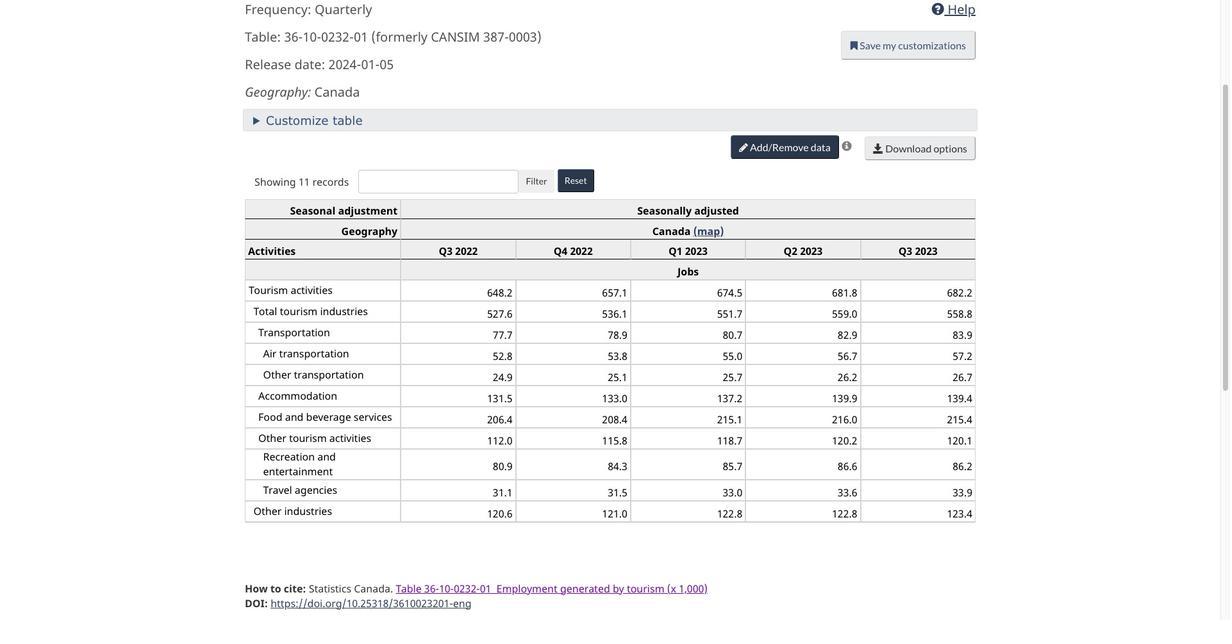 Task type: describe. For each thing, give the bounding box(es) containing it.
q3 for q3 2023
[[899, 244, 913, 259]]

52.8
[[493, 349, 513, 363]]

0 vertical spatial industries
[[320, 304, 368, 318]]

customizations
[[899, 39, 966, 52]]

reset button
[[558, 169, 594, 192]]

0 vertical spatial 36-
[[284, 28, 303, 46]]

0 vertical spatial 10-
[[303, 28, 321, 46]]

131.5
[[487, 392, 513, 406]]

cite:
[[284, 582, 306, 596]]

82.9
[[838, 328, 858, 342]]

customize
[[266, 113, 329, 128]]

activities
[[248, 244, 296, 259]]

80.7
[[723, 328, 743, 342]]

geography: canada
[[245, 83, 360, 101]]

0 vertical spatial activities
[[291, 283, 333, 297]]

recreation
[[263, 450, 315, 464]]

data
[[811, 141, 831, 153]]

26.7
[[953, 370, 973, 384]]

other for other tourism activities
[[258, 431, 287, 445]]

tourism for other
[[289, 431, 327, 445]]

206.4
[[487, 413, 513, 427]]

78.9
[[608, 328, 628, 342]]

agencies
[[295, 483, 337, 497]]

01
[[354, 28, 368, 46]]

86.2
[[953, 460, 973, 474]]

25.1
[[608, 370, 628, 384]]

seasonally
[[638, 204, 692, 218]]

0003)
[[509, 28, 542, 46]]

57.2
[[953, 349, 973, 363]]

travel
[[263, 483, 292, 497]]

cansim 387-
[[431, 28, 509, 46]]

84.3
[[608, 460, 628, 474]]

bookmark image
[[851, 41, 858, 51]]

food and beverage services
[[258, 410, 392, 424]]

tourism for total
[[280, 304, 318, 318]]

(formerly
[[371, 28, 428, 46]]

to
[[271, 582, 281, 596]]

seasonal
[[290, 204, 336, 218]]

536.1
[[602, 307, 628, 321]]

681.8
[[832, 286, 858, 300]]

216.0
[[832, 413, 858, 427]]

2024-
[[329, 56, 361, 73]]

transportation for air transportation
[[279, 347, 349, 361]]

my
[[883, 39, 897, 52]]

total tourism industries
[[254, 304, 368, 318]]

frequency: quarterly
[[245, 1, 372, 18]]

other for other transportation
[[263, 368, 291, 382]]

(map)
[[694, 224, 724, 238]]

add/remove
[[750, 141, 809, 153]]

q3 for q3 2022
[[439, 244, 453, 259]]

other tourism activities
[[258, 431, 371, 445]]

139.9
[[832, 392, 858, 406]]

save
[[860, 39, 881, 52]]

how to cite: statistics canada. table 36-10-0232-01          employment generated by tourism (x 1,000) doi: https://doi.org/10.25318/3610023201-eng
[[245, 582, 708, 611]]

showing
[[255, 175, 296, 189]]

0232- inside how to cite: statistics canada. table 36-10-0232-01          employment generated by tourism (x 1,000) doi: https://doi.org/10.25318/3610023201-eng
[[454, 582, 480, 596]]

records
[[313, 175, 349, 189]]

services
[[354, 410, 392, 424]]

by
[[613, 582, 624, 596]]

2 122.8 from the left
[[832, 507, 858, 521]]

and for beverage
[[285, 410, 304, 424]]

tourism
[[249, 283, 288, 297]]

1 122.8 from the left
[[717, 507, 743, 521]]

adjusted
[[695, 204, 739, 218]]

save my customizations button
[[841, 31, 976, 60]]

https://doi.org/10.25318/3610023201-eng link
[[271, 597, 472, 611]]

1,000)
[[679, 582, 708, 596]]

transportation
[[258, 325, 330, 340]]

1 vertical spatial activities
[[330, 431, 371, 445]]

115.8
[[602, 434, 628, 448]]

01-
[[361, 56, 380, 73]]

table
[[333, 113, 363, 128]]

527.6
[[487, 307, 513, 321]]

q4
[[554, 244, 568, 259]]

(map) link
[[694, 224, 724, 238]]

showing 11 records
[[255, 175, 349, 189]]

reset
[[565, 175, 587, 186]]

geography
[[342, 224, 398, 238]]

(x
[[667, 582, 677, 596]]

date:
[[295, 56, 325, 73]]

geography:
[[245, 83, 311, 101]]

112.0
[[487, 434, 513, 448]]

1 horizontal spatial canada
[[653, 224, 691, 238]]

download
[[886, 142, 932, 155]]

statistics
[[309, 582, 351, 596]]

215.4
[[948, 413, 973, 427]]

download options button
[[865, 137, 976, 160]]

0 vertical spatial 0232-
[[321, 28, 354, 46]]

seasonal adjustment
[[290, 204, 398, 218]]

657.1
[[602, 286, 628, 300]]

123.4
[[948, 507, 973, 521]]

other for other industries
[[254, 504, 282, 519]]

add/remove data help image
[[842, 142, 852, 152]]

adjustment
[[338, 204, 398, 218]]

air transportation
[[263, 347, 349, 361]]

31.1
[[493, 486, 513, 500]]

employment
[[497, 582, 558, 596]]



Task type: vqa. For each thing, say whether or not it's contained in the screenshot.
Other industries
yes



Task type: locate. For each thing, give the bounding box(es) containing it.
137.2
[[717, 392, 743, 406]]

save image
[[874, 144, 884, 155]]

31.5
[[608, 486, 628, 500]]

table
[[396, 582, 422, 596]]

10- up date:
[[303, 28, 321, 46]]

0 horizontal spatial 0232-
[[321, 28, 354, 46]]

activities
[[291, 283, 333, 297], [330, 431, 371, 445]]

release date:                     2024-01-05
[[245, 56, 394, 73]]

36- inside how to cite: statistics canada. table 36-10-0232-01          employment generated by tourism (x 1,000) doi: https://doi.org/10.25318/3610023201-eng
[[424, 582, 439, 596]]

0 horizontal spatial 36-
[[284, 28, 303, 46]]

industries down "agencies"
[[284, 504, 332, 519]]

industries up transportation
[[320, 304, 368, 318]]

tourism up recreation
[[289, 431, 327, 445]]

682.2
[[948, 286, 973, 300]]

canada (map)
[[653, 224, 724, 238]]

120.1
[[948, 434, 973, 448]]

canada down 2024-
[[315, 83, 360, 101]]

1 horizontal spatial 122.8
[[832, 507, 858, 521]]

add/remove data button
[[731, 135, 839, 159]]

2023 for q3 2023
[[916, 244, 938, 259]]

and inside recreation and entertainment
[[318, 450, 336, 464]]

2022 for q3 2022
[[455, 244, 478, 259]]

1 horizontal spatial 0232-
[[454, 582, 480, 596]]

33.0
[[723, 486, 743, 500]]

1 vertical spatial industries
[[284, 504, 332, 519]]

canada.
[[354, 582, 393, 596]]

53.8
[[608, 349, 628, 363]]

1 vertical spatial 10-
[[439, 582, 454, 596]]

118.7
[[717, 434, 743, 448]]

q3 2022
[[439, 244, 478, 259]]

10- inside how to cite: statistics canada. table 36-10-0232-01          employment generated by tourism (x 1,000) doi: https://doi.org/10.25318/3610023201-eng
[[439, 582, 454, 596]]

559.0
[[832, 307, 858, 321]]

0232-
[[321, 28, 354, 46], [454, 582, 480, 596]]

options
[[934, 142, 968, 155]]

transportation down air transportation
[[294, 368, 364, 382]]

0 horizontal spatial 122.8
[[717, 507, 743, 521]]

0232- up 2024-
[[321, 28, 354, 46]]

2 2022 from the left
[[570, 244, 593, 259]]

56.7
[[838, 349, 858, 363]]

0 vertical spatial canada
[[315, 83, 360, 101]]

2 2023 from the left
[[800, 244, 823, 259]]

33.9
[[953, 486, 973, 500]]

1 vertical spatial 0232-
[[454, 582, 480, 596]]

tourism up transportation
[[280, 304, 318, 318]]

11
[[299, 175, 310, 189]]

2 vertical spatial other
[[254, 504, 282, 519]]

36- right table:
[[284, 28, 303, 46]]

q1
[[669, 244, 683, 259]]

1 vertical spatial other
[[258, 431, 287, 445]]

0 horizontal spatial 2023
[[685, 244, 708, 259]]

26.2
[[838, 370, 858, 384]]

and down accommodation
[[285, 410, 304, 424]]

1 vertical spatial canada
[[653, 224, 691, 238]]

1 vertical spatial tourism
[[289, 431, 327, 445]]

transportation up other transportation
[[279, 347, 349, 361]]

table:
[[245, 28, 281, 46]]

doi:
[[245, 597, 268, 611]]

q2 2023
[[784, 244, 823, 259]]

None text field
[[359, 170, 519, 194]]

139.4
[[948, 392, 973, 406]]

0 horizontal spatial 10-
[[303, 28, 321, 46]]

1 horizontal spatial 2022
[[570, 244, 593, 259]]

and down other tourism activities
[[318, 450, 336, 464]]

recreation and entertainment
[[263, 450, 336, 479]]

industries
[[320, 304, 368, 318], [284, 504, 332, 519]]

tourism
[[280, 304, 318, 318], [289, 431, 327, 445], [627, 582, 665, 596]]

0232- up eng
[[454, 582, 480, 596]]

q2
[[784, 244, 798, 259]]

beverage
[[306, 410, 351, 424]]

other down the travel
[[254, 504, 282, 519]]

release
[[245, 56, 291, 73]]

other down food
[[258, 431, 287, 445]]

total
[[254, 304, 277, 318]]

1 horizontal spatial and
[[318, 450, 336, 464]]

121.0
[[602, 507, 628, 521]]

other down 'air'
[[263, 368, 291, 382]]

10- up eng
[[439, 582, 454, 596]]

canada up q1
[[653, 224, 691, 238]]

q3 2023
[[899, 244, 938, 259]]

2023 for q2 2023
[[800, 244, 823, 259]]

q3
[[439, 244, 453, 259], [899, 244, 913, 259]]

0 horizontal spatial and
[[285, 410, 304, 424]]

accommodation
[[258, 389, 337, 403]]

3 2023 from the left
[[916, 244, 938, 259]]

0 vertical spatial and
[[285, 410, 304, 424]]

83.9
[[953, 328, 973, 342]]

question sign image
[[932, 3, 945, 15]]

1 vertical spatial 36-
[[424, 582, 439, 596]]

and for entertainment
[[318, 450, 336, 464]]

filter
[[526, 176, 547, 187]]

2 horizontal spatial 2023
[[916, 244, 938, 259]]

551.7
[[717, 307, 743, 321]]

1 horizontal spatial 2023
[[800, 244, 823, 259]]

2 q3 from the left
[[899, 244, 913, 259]]

25.7
[[723, 370, 743, 384]]

1 vertical spatial transportation
[[294, 368, 364, 382]]

0 vertical spatial other
[[263, 368, 291, 382]]

2022 for q4 2022
[[570, 244, 593, 259]]

36- right table
[[424, 582, 439, 596]]

help link
[[932, 1, 976, 18]]

0 horizontal spatial q3
[[439, 244, 453, 259]]

05
[[380, 56, 394, 73]]

pencil image
[[740, 142, 748, 153]]

help
[[945, 1, 976, 18]]

1 2022 from the left
[[455, 244, 478, 259]]

1 horizontal spatial 10-
[[439, 582, 454, 596]]

2023 for q1 2023
[[685, 244, 708, 259]]

0 vertical spatial tourism
[[280, 304, 318, 318]]

1 q3 from the left
[[439, 244, 453, 259]]

0 vertical spatial transportation
[[279, 347, 349, 361]]

activities up total tourism industries
[[291, 283, 333, 297]]

generated
[[560, 582, 610, 596]]

0 horizontal spatial 2022
[[455, 244, 478, 259]]

24.9
[[493, 370, 513, 384]]

1 2023 from the left
[[685, 244, 708, 259]]

entertainment
[[263, 465, 333, 479]]

133.0
[[602, 392, 628, 406]]

customize table
[[266, 113, 363, 128]]

122.8 down 33.6 in the bottom of the page
[[832, 507, 858, 521]]

tourism left (x
[[627, 582, 665, 596]]

120.6
[[487, 507, 513, 521]]

85.7
[[723, 460, 743, 474]]

0 horizontal spatial canada
[[315, 83, 360, 101]]

2 vertical spatial tourism
[[627, 582, 665, 596]]

canada
[[315, 83, 360, 101], [653, 224, 691, 238]]

air
[[263, 347, 277, 361]]

download options
[[884, 142, 968, 155]]

transportation for other transportation
[[294, 368, 364, 382]]

tourism activities
[[249, 283, 333, 297]]

1 horizontal spatial 36-
[[424, 582, 439, 596]]

120.2
[[832, 434, 858, 448]]

save my customizations
[[858, 39, 966, 52]]

1 horizontal spatial q3
[[899, 244, 913, 259]]

tourism inside how to cite: statistics canada. table 36-10-0232-01          employment generated by tourism (x 1,000) doi: https://doi.org/10.25318/3610023201-eng
[[627, 582, 665, 596]]

1 vertical spatial and
[[318, 450, 336, 464]]

215.1
[[717, 413, 743, 427]]

77.7
[[493, 328, 513, 342]]

activities down beverage
[[330, 431, 371, 445]]

122.8 down the 33.0
[[717, 507, 743, 521]]

other transportation
[[263, 368, 364, 382]]

2022
[[455, 244, 478, 259], [570, 244, 593, 259]]

travel agencies
[[263, 483, 337, 497]]

https://doi.org/10.25318/3610023201-
[[271, 597, 453, 611]]

how
[[245, 582, 268, 596]]



